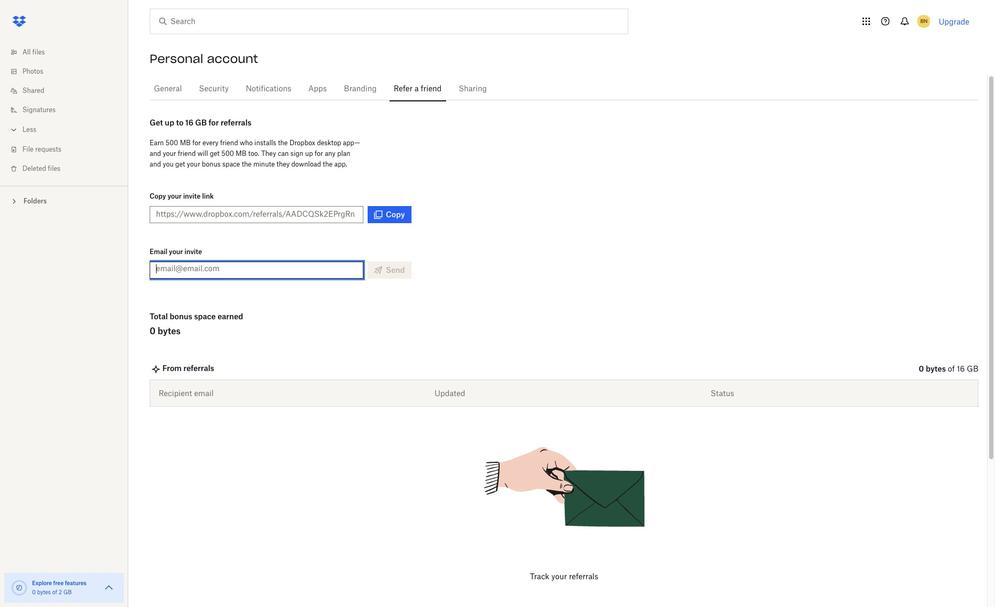 Task type: locate. For each thing, give the bounding box(es) containing it.
refer
[[394, 86, 413, 93]]

for
[[209, 118, 219, 127], [192, 139, 201, 147], [315, 150, 323, 158]]

copy for copy your invite link
[[150, 192, 166, 201]]

account
[[207, 51, 258, 66]]

your down the you
[[168, 192, 182, 201]]

all files
[[22, 49, 45, 56]]

for up will
[[192, 139, 201, 147]]

tab list
[[150, 75, 979, 102]]

1 horizontal spatial 0
[[150, 326, 156, 337]]

2 vertical spatial referrals
[[569, 574, 599, 582]]

1 horizontal spatial space
[[222, 160, 240, 168]]

can
[[278, 150, 289, 158]]

16
[[185, 118, 194, 127], [957, 366, 965, 374]]

they
[[261, 150, 276, 158]]

500 right will
[[221, 150, 234, 158]]

1 vertical spatial and
[[150, 160, 161, 168]]

your up the you
[[163, 150, 176, 158]]

0 horizontal spatial the
[[242, 160, 252, 168]]

2 horizontal spatial 0
[[919, 365, 924, 374]]

0 vertical spatial up
[[165, 118, 174, 127]]

1 horizontal spatial mb
[[236, 150, 247, 158]]

bytes
[[158, 326, 181, 337], [926, 365, 946, 374], [37, 591, 51, 596]]

space
[[222, 160, 240, 168], [194, 312, 216, 321]]

2 horizontal spatial friend
[[421, 86, 442, 93]]

mb down 'who'
[[236, 150, 247, 158]]

dropbox image
[[9, 11, 30, 32]]

all files link
[[9, 43, 128, 62]]

1 vertical spatial friend
[[220, 139, 238, 147]]

2 horizontal spatial gb
[[967, 366, 979, 374]]

500
[[166, 139, 178, 147], [221, 150, 234, 158]]

a
[[415, 86, 419, 93]]

1 vertical spatial files
[[48, 166, 60, 172]]

file requests link
[[9, 140, 128, 159]]

sharing tab
[[455, 76, 491, 102]]

requests
[[35, 147, 61, 153]]

500 right earn
[[166, 139, 178, 147]]

status
[[711, 389, 735, 398]]

security
[[199, 86, 229, 93]]

1 horizontal spatial 16
[[957, 366, 965, 374]]

apps tab
[[304, 76, 331, 102]]

friend left 'who'
[[220, 139, 238, 147]]

file
[[22, 147, 33, 153]]

quota usage element
[[11, 580, 28, 597]]

1 vertical spatial 500
[[221, 150, 234, 158]]

email your invite
[[150, 248, 202, 256]]

total
[[150, 312, 168, 321]]

bonus right total
[[170, 312, 192, 321]]

will
[[198, 150, 208, 158]]

0 vertical spatial space
[[222, 160, 240, 168]]

bn button
[[916, 13, 933, 30]]

signatures
[[22, 107, 56, 113]]

16 inside 0 bytes of 16 gb
[[957, 366, 965, 374]]

copy inside button
[[386, 210, 405, 219]]

upgrade link
[[939, 17, 970, 26]]

your
[[163, 150, 176, 158], [187, 160, 200, 168], [168, 192, 182, 201], [169, 248, 183, 256], [552, 574, 567, 582]]

and
[[150, 150, 161, 158], [150, 160, 161, 168]]

0 vertical spatial mb
[[180, 139, 191, 147]]

2 vertical spatial gb
[[63, 591, 72, 596]]

up
[[165, 118, 174, 127], [305, 150, 313, 158]]

2 vertical spatial bytes
[[37, 591, 51, 596]]

files inside all files link
[[32, 49, 45, 56]]

0 vertical spatial referrals
[[221, 118, 252, 127]]

they
[[277, 160, 290, 168]]

folders
[[24, 197, 47, 205]]

0 vertical spatial copy
[[150, 192, 166, 201]]

branding tab
[[340, 76, 381, 102]]

space left earned
[[194, 312, 216, 321]]

bonus
[[202, 160, 221, 168], [170, 312, 192, 321]]

your down will
[[187, 160, 200, 168]]

0 vertical spatial bytes
[[158, 326, 181, 337]]

get
[[210, 150, 220, 158], [175, 160, 185, 168]]

0 vertical spatial 16
[[185, 118, 194, 127]]

0 horizontal spatial gb
[[63, 591, 72, 596]]

the down any
[[323, 160, 333, 168]]

get
[[150, 118, 163, 127]]

the up can
[[278, 139, 288, 147]]

list
[[0, 36, 128, 186]]

and down earn
[[150, 150, 161, 158]]

1 horizontal spatial 500
[[221, 150, 234, 158]]

for left any
[[315, 150, 323, 158]]

0 inside explore free features 0 bytes of 2 gb
[[32, 591, 36, 596]]

0 vertical spatial friend
[[421, 86, 442, 93]]

1 vertical spatial space
[[194, 312, 216, 321]]

1 vertical spatial copy
[[386, 210, 405, 219]]

to
[[176, 118, 184, 127]]

file requests
[[22, 147, 61, 153]]

0 horizontal spatial 500
[[166, 139, 178, 147]]

0 inside total bonus space earned 0 bytes
[[150, 326, 156, 337]]

0 horizontal spatial space
[[194, 312, 216, 321]]

2 vertical spatial for
[[315, 150, 323, 158]]

copy for copy
[[386, 210, 405, 219]]

and left the you
[[150, 160, 161, 168]]

files
[[32, 49, 45, 56], [48, 166, 60, 172]]

gb inside 0 bytes of 16 gb
[[967, 366, 979, 374]]

0 horizontal spatial for
[[192, 139, 201, 147]]

recipient
[[159, 389, 192, 398]]

16 for to
[[185, 118, 194, 127]]

email
[[150, 248, 167, 256]]

2 vertical spatial 0
[[32, 591, 36, 596]]

track
[[530, 574, 550, 582]]

bytes inside total bonus space earned 0 bytes
[[158, 326, 181, 337]]

the
[[278, 139, 288, 147], [242, 160, 252, 168], [323, 160, 333, 168]]

plan
[[337, 150, 351, 158]]

up up download
[[305, 150, 313, 158]]

bn
[[921, 18, 928, 25]]

referrals
[[221, 118, 252, 127], [184, 364, 214, 373], [569, 574, 599, 582]]

referrals right "track"
[[569, 574, 599, 582]]

features
[[65, 581, 87, 587]]

all
[[22, 49, 31, 56]]

copy
[[150, 192, 166, 201], [386, 210, 405, 219]]

1 vertical spatial bonus
[[170, 312, 192, 321]]

your right the email
[[169, 248, 183, 256]]

signatures link
[[9, 101, 128, 120]]

1 horizontal spatial for
[[209, 118, 219, 127]]

2 horizontal spatial bytes
[[926, 365, 946, 374]]

0
[[150, 326, 156, 337], [919, 365, 924, 374], [32, 591, 36, 596]]

space down 'who'
[[222, 160, 240, 168]]

up left to
[[165, 118, 174, 127]]

tab list containing general
[[150, 75, 979, 102]]

1 horizontal spatial up
[[305, 150, 313, 158]]

explore
[[32, 581, 52, 587]]

gb
[[195, 118, 207, 127], [967, 366, 979, 374], [63, 591, 72, 596]]

the down 'too.'
[[242, 160, 252, 168]]

0 horizontal spatial referrals
[[184, 364, 214, 373]]

1 horizontal spatial copy
[[386, 210, 405, 219]]

invite left link
[[183, 192, 201, 201]]

0 vertical spatial invite
[[183, 192, 201, 201]]

invite right the email
[[185, 248, 202, 256]]

0 horizontal spatial of
[[52, 591, 57, 596]]

your right "track"
[[552, 574, 567, 582]]

1 horizontal spatial gb
[[195, 118, 207, 127]]

your for email your invite
[[169, 248, 183, 256]]

bonus down will
[[202, 160, 221, 168]]

files right the all
[[32, 49, 45, 56]]

0 horizontal spatial copy
[[150, 192, 166, 201]]

1 horizontal spatial of
[[948, 366, 955, 374]]

get down every
[[210, 150, 220, 158]]

1 vertical spatial 16
[[957, 366, 965, 374]]

1 vertical spatial get
[[175, 160, 185, 168]]

files right deleted
[[48, 166, 60, 172]]

desktop
[[317, 139, 341, 147]]

0 horizontal spatial 16
[[185, 118, 194, 127]]

of inside 0 bytes of 16 gb
[[948, 366, 955, 374]]

shared link
[[9, 81, 128, 101]]

0 vertical spatial bonus
[[202, 160, 221, 168]]

photos
[[22, 68, 43, 75]]

16 for of
[[957, 366, 965, 374]]

1 horizontal spatial referrals
[[221, 118, 252, 127]]

1 horizontal spatial get
[[210, 150, 220, 158]]

deleted
[[22, 166, 46, 172]]

earned
[[218, 312, 243, 321]]

friend
[[421, 86, 442, 93], [220, 139, 238, 147], [178, 150, 196, 158]]

0 horizontal spatial files
[[32, 49, 45, 56]]

0 horizontal spatial friend
[[178, 150, 196, 158]]

installs
[[255, 139, 276, 147]]

None text field
[[156, 209, 355, 220]]

Search text field
[[171, 16, 606, 27]]

friend right a
[[421, 86, 442, 93]]

1 vertical spatial up
[[305, 150, 313, 158]]

friend left will
[[178, 150, 196, 158]]

from referrals
[[163, 364, 214, 373]]

0 vertical spatial gb
[[195, 118, 207, 127]]

space inside total bonus space earned 0 bytes
[[194, 312, 216, 321]]

2 and from the top
[[150, 160, 161, 168]]

0 horizontal spatial 0
[[32, 591, 36, 596]]

get right the you
[[175, 160, 185, 168]]

1 horizontal spatial bytes
[[158, 326, 181, 337]]

personal
[[150, 51, 203, 66]]

0 vertical spatial 0
[[150, 326, 156, 337]]

1 vertical spatial of
[[52, 591, 57, 596]]

1 vertical spatial invite
[[185, 248, 202, 256]]

mb
[[180, 139, 191, 147], [236, 150, 247, 158]]

0 vertical spatial get
[[210, 150, 220, 158]]

0 horizontal spatial bonus
[[170, 312, 192, 321]]

0 horizontal spatial mb
[[180, 139, 191, 147]]

1 horizontal spatial bonus
[[202, 160, 221, 168]]

1 vertical spatial mb
[[236, 150, 247, 158]]

get up to 16 gb for referrals
[[150, 118, 252, 127]]

1 vertical spatial gb
[[967, 366, 979, 374]]

0 vertical spatial of
[[948, 366, 955, 374]]

0 horizontal spatial bytes
[[37, 591, 51, 596]]

2 vertical spatial friend
[[178, 150, 196, 158]]

0 vertical spatial and
[[150, 150, 161, 158]]

any
[[325, 150, 336, 158]]

of
[[948, 366, 955, 374], [52, 591, 57, 596]]

1 and from the top
[[150, 150, 161, 158]]

referrals up 'who'
[[221, 118, 252, 127]]

for up every
[[209, 118, 219, 127]]

referrals up "email"
[[184, 364, 214, 373]]

0 vertical spatial files
[[32, 49, 45, 56]]

invite
[[183, 192, 201, 201], [185, 248, 202, 256]]

1 vertical spatial for
[[192, 139, 201, 147]]

mb down to
[[180, 139, 191, 147]]

notifications tab
[[242, 76, 296, 102]]

1 horizontal spatial files
[[48, 166, 60, 172]]

files inside deleted files link
[[48, 166, 60, 172]]

gb for to
[[195, 118, 207, 127]]



Task type: vqa. For each thing, say whether or not it's contained in the screenshot.
Search in folder "Dropbox" TEXT FIELD in the top of the page
no



Task type: describe. For each thing, give the bounding box(es) containing it.
of inside explore free features 0 bytes of 2 gb
[[52, 591, 57, 596]]

2 horizontal spatial the
[[323, 160, 333, 168]]

2
[[59, 591, 62, 596]]

your for copy your invite link
[[168, 192, 182, 201]]

bonus inside earn 500 mb for every friend who installs the dropbox desktop app— and your friend will get 500 mb too. they can sign up for any plan and you get your bonus space the minute they download the app.
[[202, 160, 221, 168]]

copy button
[[368, 206, 412, 224]]

bonus inside total bonus space earned 0 bytes
[[170, 312, 192, 321]]

deleted files
[[22, 166, 60, 172]]

Email your invite text field
[[156, 263, 357, 275]]

refer a friend
[[394, 86, 442, 93]]

photos link
[[9, 62, 128, 81]]

folders button
[[0, 193, 128, 209]]

bytes inside explore free features 0 bytes of 2 gb
[[37, 591, 51, 596]]

every
[[203, 139, 219, 147]]

shared
[[22, 88, 44, 94]]

free
[[53, 581, 64, 587]]

minute
[[253, 160, 275, 168]]

0 horizontal spatial get
[[175, 160, 185, 168]]

earn
[[150, 139, 164, 147]]

upgrade
[[939, 17, 970, 26]]

notifications
[[246, 86, 291, 93]]

invite for email your invite
[[185, 248, 202, 256]]

updated
[[435, 389, 465, 398]]

1 vertical spatial bytes
[[926, 365, 946, 374]]

earn 500 mb for every friend who installs the dropbox desktop app— and your friend will get 500 mb too. they can sign up for any plan and you get your bonus space the minute they download the app.
[[150, 139, 360, 168]]

too.
[[248, 150, 260, 158]]

less
[[22, 127, 36, 133]]

you
[[163, 160, 174, 168]]

up inside earn 500 mb for every friend who installs the dropbox desktop app— and your friend will get 500 mb too. they can sign up for any plan and you get your bonus space the minute they download the app.
[[305, 150, 313, 158]]

download
[[292, 160, 321, 168]]

total bonus space earned 0 bytes
[[150, 312, 243, 337]]

sign
[[291, 150, 304, 158]]

2 horizontal spatial referrals
[[569, 574, 599, 582]]

1 horizontal spatial friend
[[220, 139, 238, 147]]

explore free features 0 bytes of 2 gb
[[32, 581, 87, 596]]

gb for of
[[967, 366, 979, 374]]

1 vertical spatial referrals
[[184, 364, 214, 373]]

security tab
[[195, 76, 233, 102]]

0 bytes of 16 gb
[[919, 365, 979, 374]]

2 horizontal spatial for
[[315, 150, 323, 158]]

recipient email
[[159, 389, 214, 398]]

app—
[[343, 139, 360, 147]]

your for track your referrals
[[552, 574, 567, 582]]

from
[[163, 364, 182, 373]]

deleted files link
[[9, 159, 128, 179]]

link
[[202, 192, 214, 201]]

apps
[[309, 86, 327, 93]]

0 horizontal spatial up
[[165, 118, 174, 127]]

who
[[240, 139, 253, 147]]

0 vertical spatial 500
[[166, 139, 178, 147]]

1 horizontal spatial the
[[278, 139, 288, 147]]

space inside earn 500 mb for every friend who installs the dropbox desktop app— and your friend will get 500 mb too. they can sign up for any plan and you get your bonus space the minute they download the app.
[[222, 160, 240, 168]]

dropbox
[[290, 139, 315, 147]]

files for deleted files
[[48, 166, 60, 172]]

invite for copy your invite link
[[183, 192, 201, 201]]

files for all files
[[32, 49, 45, 56]]

refer a friend tab
[[390, 76, 446, 102]]

gb inside explore free features 0 bytes of 2 gb
[[63, 591, 72, 596]]

1 vertical spatial 0
[[919, 365, 924, 374]]

app.
[[334, 160, 347, 168]]

copy your invite link
[[150, 192, 214, 201]]

general
[[154, 86, 182, 93]]

branding
[[344, 86, 377, 93]]

list containing all files
[[0, 36, 128, 186]]

personal account
[[150, 51, 258, 66]]

less image
[[9, 125, 19, 135]]

track your referrals
[[530, 574, 599, 582]]

general tab
[[150, 76, 186, 102]]

sharing
[[459, 86, 487, 93]]

friend inside tab
[[421, 86, 442, 93]]

email
[[194, 389, 214, 398]]

0 vertical spatial for
[[209, 118, 219, 127]]



